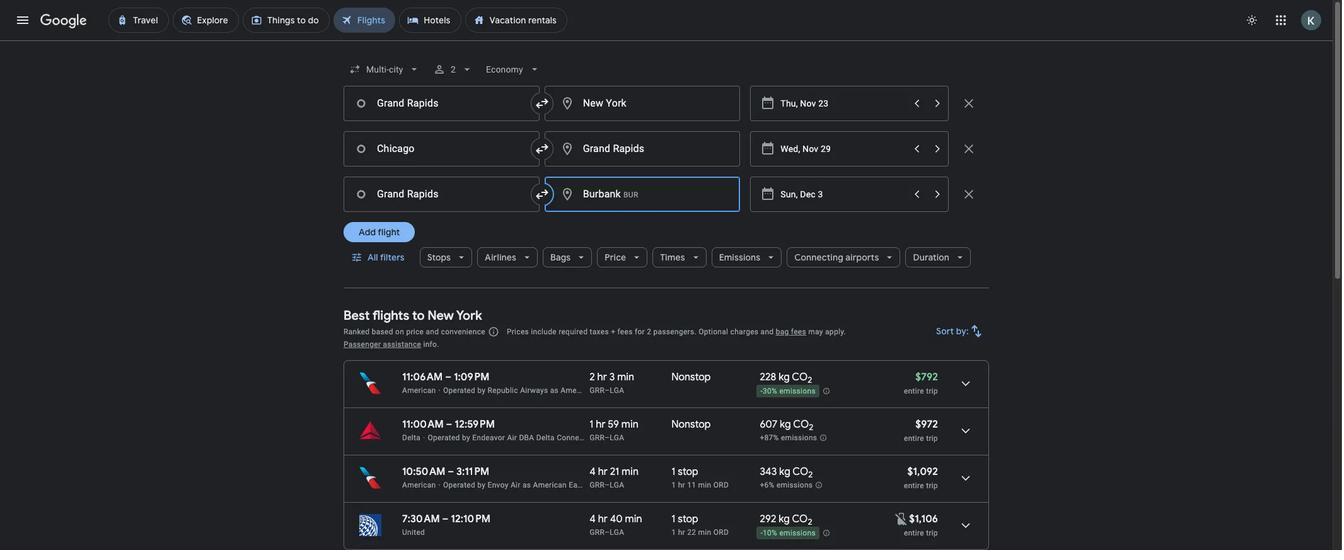 Task type: vqa. For each thing, say whether or not it's contained in the screenshot.
$247 text field related to 325
no



Task type: describe. For each thing, give the bounding box(es) containing it.
min inside '1 stop 1 hr 22 min ord'
[[699, 528, 712, 537]]

11:06 am – 1:09 pm
[[402, 371, 490, 384]]

nonstop flight. element for 1 hr 59 min
[[672, 418, 711, 433]]

-10% emissions
[[761, 529, 816, 538]]

learn more about ranking image
[[488, 326, 500, 337]]

all filters
[[368, 252, 405, 263]]

stop for 4 hr 21 min
[[678, 466, 699, 478]]

1 hr 59 min grr – lga
[[590, 418, 639, 442]]

1 left 22
[[672, 528, 676, 537]]

bags button
[[543, 242, 593, 273]]

flight details. leaves gerald r. ford international airport at 7:30 am on thursday, november 23 and arrives at laguardia airport at 12:10 pm on thursday, november 23. image
[[951, 510, 982, 541]]

11
[[688, 481, 697, 490]]

sort
[[937, 325, 955, 337]]

1 and from the left
[[426, 327, 439, 336]]

hr for 2 hr 3 min
[[598, 371, 607, 384]]

operated by envoy air as american eagle
[[443, 481, 589, 490]]

1 for 1 stop 1 hr 22 min ord
[[672, 513, 676, 525]]

total duration 2 hr 3 min. element
[[590, 371, 672, 385]]

kg for 228
[[779, 371, 790, 384]]

2 inside prices include required taxes + fees for 2 passengers. optional charges and bag fees may apply. passenger assistance
[[647, 327, 652, 336]]

343 kg co 2
[[760, 466, 813, 480]]

Departure time: 7:30 AM. text field
[[402, 513, 440, 525]]

by for 1:09 pm
[[478, 386, 486, 395]]

flight details. leaves gerald r. ford international airport at 11:00 am on thursday, november 23 and arrives at laguardia airport at 12:59 pm on thursday, november 23. image
[[951, 416, 982, 446]]

operated by endeavor air dba delta connection
[[428, 433, 597, 442]]

best flights to new york
[[344, 308, 482, 324]]

bag fees button
[[776, 327, 807, 336]]

flight details. leaves gerald r. ford international airport at 10:50 am on thursday, november 23 and arrives at laguardia airport at 3:11 pm on thursday, november 23. image
[[951, 463, 982, 493]]

stops
[[427, 252, 451, 263]]

3
[[610, 371, 615, 384]]

airways
[[521, 386, 548, 395]]

as for 2 hr 3 min
[[551, 386, 559, 395]]

Departure time: 11:00 AM. text field
[[402, 418, 444, 431]]

$1,106
[[910, 513, 939, 525]]

2 inside '343 kg co 2'
[[809, 469, 813, 480]]

11:00 am – 12:59 pm
[[402, 418, 495, 431]]

emissions button
[[712, 242, 782, 273]]

departure text field for remove flight from grand rapids to new york on thu, nov 23 image
[[781, 86, 906, 120]]

lga for 40
[[610, 528, 625, 537]]

1092 US dollars text field
[[908, 466, 939, 478]]

Arrival time: 1:09 PM. text field
[[454, 371, 490, 384]]

grr for 4 hr 21 min
[[590, 481, 605, 490]]

york
[[457, 308, 482, 324]]

this price for this flight doesn't include overhead bin access. if you need a carry-on bag, use the bags filter to update prices. image
[[895, 511, 910, 526]]

1 for 1 hr 59 min grr – lga
[[590, 418, 594, 431]]

passengers.
[[654, 327, 697, 336]]

passenger
[[344, 340, 381, 349]]

price button
[[598, 242, 648, 273]]

swap origin and destination. image
[[535, 141, 550, 156]]

10:50 am
[[402, 466, 446, 478]]

trip for $972
[[927, 434, 939, 443]]

228
[[760, 371, 777, 384]]

emissions down 228 kg co 2
[[780, 387, 816, 396]]

flight details. leaves gerald r. ford international airport at 11:06 am on thursday, november 23 and arrives at laguardia airport at 1:09 pm on thursday, november 23. image
[[951, 368, 982, 399]]

11:00 am
[[402, 418, 444, 431]]

leaves gerald r. ford international airport at 10:50 am on thursday, november 23 and arrives at laguardia airport at 3:11 pm on thursday, november 23. element
[[402, 466, 490, 478]]

endeavor
[[473, 433, 505, 442]]

hr inside '1 stop 1 hr 22 min ord'
[[679, 528, 686, 537]]

$972 entire trip
[[905, 418, 939, 443]]

4 hr 40 min grr – lga
[[590, 513, 642, 537]]

– inside '2 hr 3 min grr – lga'
[[605, 386, 610, 395]]

4 entire from the top
[[905, 529, 925, 537]]

+6%
[[760, 481, 775, 490]]

new
[[428, 308, 454, 324]]

343
[[760, 466, 777, 478]]

departure text field for remove flight from chicago to grand rapids on wed, nov 29 image
[[781, 132, 906, 166]]

by:
[[957, 325, 970, 337]]

total duration 1 hr 59 min. element
[[590, 418, 672, 433]]

trip for $1,092
[[927, 481, 939, 490]]

airlines button
[[478, 242, 538, 273]]

swap origin and destination. image for remove flight from grand rapids to new york on thu, nov 23 image
[[535, 96, 550, 111]]

2 inside popup button
[[451, 64, 456, 74]]

leaves gerald r. ford international airport at 11:00 am on thursday, november 23 and arrives at laguardia airport at 12:59 pm on thursday, november 23. element
[[402, 418, 495, 431]]

duration
[[914, 252, 950, 263]]

leaves gerald r. ford international airport at 11:06 am on thursday, november 23 and arrives at laguardia airport at 1:09 pm on thursday, november 23. element
[[402, 371, 490, 384]]

2 inside 228 kg co 2
[[808, 375, 813, 386]]

eagle for 4
[[569, 481, 589, 490]]

ranked based on price and convenience
[[344, 327, 486, 336]]

none search field containing add flight
[[344, 54, 990, 288]]

4 hr 21 min grr – lga
[[590, 466, 639, 490]]

10:50 am – 3:11 pm
[[402, 466, 490, 478]]

times
[[661, 252, 685, 263]]

connection
[[557, 433, 597, 442]]

sort by:
[[937, 325, 970, 337]]

stops button
[[420, 242, 473, 273]]

optional
[[699, 327, 729, 336]]

59
[[608, 418, 619, 431]]

required
[[559, 327, 588, 336]]

total duration 4 hr 21 min. element
[[590, 466, 672, 480]]

layover (1 of 1) is a 1 hr 11 min layover at o'hare international airport in chicago. element
[[672, 480, 754, 490]]

airports
[[846, 252, 880, 263]]

eagle for 2
[[597, 386, 616, 395]]

lga for 21
[[610, 481, 625, 490]]

ranked
[[344, 327, 370, 336]]

duration button
[[906, 242, 972, 273]]

and inside prices include required taxes + fees for 2 passengers. optional charges and bag fees may apply. passenger assistance
[[761, 327, 774, 336]]

607
[[760, 418, 778, 431]]

kg for 607
[[780, 418, 791, 431]]

charges
[[731, 327, 759, 336]]

30%
[[763, 387, 778, 396]]

kg for 292
[[779, 513, 790, 525]]

11:06 am
[[402, 371, 443, 384]]

Departure time: 10:50 AM. text field
[[402, 466, 446, 478]]

1 stop 1 hr 11 min ord
[[672, 466, 729, 490]]

+
[[611, 327, 616, 336]]

all
[[368, 252, 378, 263]]

12:10 pm
[[451, 513, 491, 525]]

co for 343
[[793, 466, 809, 478]]

trip for $792
[[927, 387, 939, 396]]

22
[[688, 528, 697, 537]]

change appearance image
[[1238, 5, 1268, 35]]

7:30 am – 12:10 pm united
[[402, 513, 491, 537]]

$792
[[916, 371, 939, 384]]

1 stop 1 hr 22 min ord
[[672, 513, 729, 537]]

republic
[[488, 386, 518, 395]]

air for 3:11 pm
[[511, 481, 521, 490]]

min for 4 hr 40 min
[[625, 513, 642, 525]]

prices
[[507, 327, 529, 336]]

times button
[[653, 242, 707, 273]]

may
[[809, 327, 824, 336]]

swap origin and destination. image for remove flight from grand rapids to burbank on sun, dec 3 image
[[535, 187, 550, 202]]

$1,092
[[908, 466, 939, 478]]

nonstop for 1 hr 59 min
[[672, 418, 711, 431]]

min for 2 hr 3 min
[[618, 371, 635, 384]]

lga for 3
[[610, 386, 625, 395]]

apply.
[[826, 327, 847, 336]]

2 button
[[429, 54, 479, 85]]

to
[[413, 308, 425, 324]]

Arrival time: 12:10 PM. text field
[[451, 513, 491, 525]]

- for 228
[[761, 387, 763, 396]]

flight
[[378, 226, 400, 238]]

1 fees from the left
[[618, 327, 633, 336]]

ord for 343
[[714, 481, 729, 490]]

- for 292
[[761, 529, 763, 538]]

operated for 1:09 pm
[[443, 386, 476, 395]]

operated for 12:59 pm
[[428, 433, 460, 442]]

add flight
[[359, 226, 400, 238]]

– inside 4 hr 40 min grr – lga
[[605, 528, 610, 537]]

1 for 1 stop 1 hr 11 min ord
[[672, 466, 676, 478]]



Task type: locate. For each thing, give the bounding box(es) containing it.
assistance
[[383, 340, 422, 349]]

entire for $972
[[905, 434, 925, 443]]

min right '21' on the bottom left of page
[[622, 466, 639, 478]]

operated by republic airways as american eagle
[[443, 386, 616, 395]]

0 vertical spatial stop
[[678, 466, 699, 478]]

entire inside $972 entire trip
[[905, 434, 925, 443]]

all filters button
[[344, 242, 415, 273]]

best
[[344, 308, 370, 324]]

stop inside 1 stop 1 hr 11 min ord
[[678, 466, 699, 478]]

and left bag
[[761, 327, 774, 336]]

hr for 4 hr 40 min
[[598, 513, 608, 525]]

0 vertical spatial nonstop flight. element
[[672, 371, 711, 385]]

entire for $792
[[905, 387, 925, 396]]

– down the total duration 4 hr 40 min. element
[[605, 528, 610, 537]]

None text field
[[344, 86, 540, 121], [545, 86, 741, 121], [344, 177, 540, 212], [545, 177, 741, 212], [344, 86, 540, 121], [545, 86, 741, 121], [344, 177, 540, 212], [545, 177, 741, 212]]

1 stop flight. element
[[672, 466, 699, 480], [672, 513, 699, 527]]

– left 12:59 pm
[[446, 418, 453, 431]]

as right envoy
[[523, 481, 531, 490]]

co for 292
[[793, 513, 808, 525]]

4 trip from the top
[[927, 529, 939, 537]]

kg inside '343 kg co 2'
[[780, 466, 791, 478]]

+87% emissions
[[760, 433, 818, 442]]

ord for 292
[[714, 528, 729, 537]]

1 stop flight. element up 22
[[672, 513, 699, 527]]

swap origin and destination. image
[[535, 96, 550, 111], [535, 187, 550, 202]]

grr inside 4 hr 21 min grr – lga
[[590, 481, 605, 490]]

taxes
[[590, 327, 609, 336]]

connecting
[[795, 252, 844, 263]]

1 up layover (1 of 1) is a 1 hr 11 min layover at o'hare international airport in chicago. element
[[672, 466, 676, 478]]

kg for 343
[[780, 466, 791, 478]]

min right 40
[[625, 513, 642, 525]]

2 nonstop flight. element from the top
[[672, 418, 711, 433]]

0 vertical spatial nonstop
[[672, 371, 711, 384]]

nonstop flight. element for 2 hr 3 min
[[672, 371, 711, 385]]

0 vertical spatial by
[[478, 386, 486, 395]]

1 nonstop flight. element from the top
[[672, 371, 711, 385]]

min inside 4 hr 21 min grr – lga
[[622, 466, 639, 478]]

fees right bag
[[792, 327, 807, 336]]

0 vertical spatial swap origin and destination. image
[[535, 96, 550, 111]]

co inside '343 kg co 2'
[[793, 466, 809, 478]]

co up -10% emissions
[[793, 513, 808, 525]]

american right envoy
[[533, 481, 567, 490]]

1 trip from the top
[[927, 387, 939, 396]]

hr
[[598, 371, 607, 384], [596, 418, 606, 431], [598, 466, 608, 478], [679, 481, 686, 490], [598, 513, 608, 525], [679, 528, 686, 537]]

min for 1 hr 59 min
[[622, 418, 639, 431]]

– down total duration 4 hr 21 min. element at the bottom of page
[[605, 481, 610, 490]]

None text field
[[344, 131, 540, 167], [545, 131, 741, 167], [344, 131, 540, 167], [545, 131, 741, 167]]

lga inside 1 hr 59 min grr – lga
[[610, 433, 625, 442]]

co for 228
[[792, 371, 808, 384]]

min right 59
[[622, 418, 639, 431]]

airlines
[[485, 252, 517, 263]]

grr for 1 hr 59 min
[[590, 433, 605, 442]]

1 entire from the top
[[905, 387, 925, 396]]

1 delta from the left
[[402, 433, 421, 442]]

nonstop up 1 stop 1 hr 11 min ord
[[672, 418, 711, 431]]

1 vertical spatial -
[[761, 529, 763, 538]]

and right the price
[[426, 327, 439, 336]]

0 vertical spatial 1 stop flight. element
[[672, 466, 699, 480]]

price
[[406, 327, 424, 336]]

swap origin and destination. image up swap origin and destination. image
[[535, 96, 550, 111]]

0 vertical spatial 4
[[590, 466, 596, 478]]

1 ord from the top
[[714, 481, 729, 490]]

Departure time: 11:06 AM. text field
[[402, 371, 443, 384]]

grr
[[590, 386, 605, 395], [590, 433, 605, 442], [590, 481, 605, 490], [590, 528, 605, 537]]

2 vertical spatial by
[[478, 481, 486, 490]]

delta right dba at the left bottom of page
[[537, 433, 555, 442]]

2 fees from the left
[[792, 327, 807, 336]]

connecting airports button
[[787, 242, 901, 273]]

min right 3 at the bottom left
[[618, 371, 635, 384]]

grr down the total duration 4 hr 40 min. element
[[590, 528, 605, 537]]

1 left the 11
[[672, 481, 676, 490]]

emissions
[[780, 387, 816, 396], [782, 433, 818, 442], [777, 481, 813, 490], [780, 529, 816, 538]]

nonstop for 2 hr 3 min
[[672, 371, 711, 384]]

3 trip from the top
[[927, 481, 939, 490]]

– inside 1 hr 59 min grr – lga
[[605, 433, 610, 442]]

1 up layover (1 of 1) is a 1 hr 22 min layover at o'hare international airport in chicago. element
[[672, 513, 676, 525]]

united
[[402, 528, 425, 537]]

passenger assistance button
[[344, 340, 422, 349]]

for
[[635, 327, 645, 336]]

– left 3:11 pm text box
[[448, 466, 454, 478]]

12:59 pm
[[455, 418, 495, 431]]

1 4 from the top
[[590, 466, 596, 478]]

min right the 11
[[699, 481, 712, 490]]

+6% emissions
[[760, 481, 813, 490]]

2 vertical spatial operated
[[443, 481, 476, 490]]

hr left 3 at the bottom left
[[598, 371, 607, 384]]

entire trip
[[905, 529, 939, 537]]

lga down '21' on the bottom left of page
[[610, 481, 625, 490]]

1 horizontal spatial and
[[761, 327, 774, 336]]

1 vertical spatial swap origin and destination. image
[[535, 187, 550, 202]]

ord inside 1 stop 1 hr 11 min ord
[[714, 481, 729, 490]]

4 grr from the top
[[590, 528, 605, 537]]

– down 59
[[605, 433, 610, 442]]

0 vertical spatial as
[[551, 386, 559, 395]]

1 vertical spatial by
[[462, 433, 471, 442]]

american down 11:06 am
[[402, 386, 436, 395]]

by down 1:09 pm
[[478, 386, 486, 395]]

american right airways
[[561, 386, 595, 395]]

co up the +87% emissions
[[794, 418, 809, 431]]

co up the +6% emissions
[[793, 466, 809, 478]]

0 vertical spatial ord
[[714, 481, 729, 490]]

4 for 4 hr 40 min
[[590, 513, 596, 525]]

fees right +
[[618, 327, 633, 336]]

1 vertical spatial air
[[511, 481, 521, 490]]

1 horizontal spatial delta
[[537, 433, 555, 442]]

1 horizontal spatial as
[[551, 386, 559, 395]]

1 stop flight. element for 4 hr 21 min
[[672, 466, 699, 480]]

21
[[610, 466, 620, 478]]

7:30 am
[[402, 513, 440, 525]]

by for 12:59 pm
[[462, 433, 471, 442]]

2 departure text field from the top
[[781, 132, 906, 166]]

co inside 292 kg co 2
[[793, 513, 808, 525]]

air right envoy
[[511, 481, 521, 490]]

4 lga from the top
[[610, 528, 625, 537]]

- down 292
[[761, 529, 763, 538]]

0 horizontal spatial fees
[[618, 327, 633, 336]]

price
[[605, 252, 627, 263]]

trip inside $1,092 entire trip
[[927, 481, 939, 490]]

lga down 59
[[610, 433, 625, 442]]

entire
[[905, 387, 925, 396], [905, 434, 925, 443], [905, 481, 925, 490], [905, 529, 925, 537]]

4 left '21' on the bottom left of page
[[590, 466, 596, 478]]

0 vertical spatial operated
[[443, 386, 476, 395]]

2 ord from the top
[[714, 528, 729, 537]]

co up -30% emissions on the right bottom of page
[[792, 371, 808, 384]]

delta
[[402, 433, 421, 442], [537, 433, 555, 442]]

1 vertical spatial ord
[[714, 528, 729, 537]]

add flight button
[[344, 222, 415, 242]]

bags
[[551, 252, 571, 263]]

based
[[372, 327, 393, 336]]

lga
[[610, 386, 625, 395], [610, 433, 625, 442], [610, 481, 625, 490], [610, 528, 625, 537]]

– inside 4 hr 21 min grr – lga
[[605, 481, 610, 490]]

co inside 228 kg co 2
[[792, 371, 808, 384]]

operated down leaves gerald r. ford international airport at 11:00 am on thursday, november 23 and arrives at laguardia airport at 12:59 pm on thursday, november 23. element
[[428, 433, 460, 442]]

min inside '2 hr 3 min grr – lga'
[[618, 371, 635, 384]]

Arrival time: 3:11 PM. text field
[[457, 466, 490, 478]]

– inside 7:30 am – 12:10 pm united
[[442, 513, 449, 525]]

lga inside 4 hr 21 min grr – lga
[[610, 481, 625, 490]]

emissions down '343 kg co 2'
[[777, 481, 813, 490]]

min inside 1 stop 1 hr 11 min ord
[[699, 481, 712, 490]]

2 swap origin and destination. image from the top
[[535, 187, 550, 202]]

grr down total duration 1 hr 59 min. element
[[590, 433, 605, 442]]

as right airways
[[551, 386, 559, 395]]

- down 228
[[761, 387, 763, 396]]

as
[[551, 386, 559, 395], [523, 481, 531, 490]]

None search field
[[344, 54, 990, 288]]

stop up 22
[[678, 513, 699, 525]]

lga for 59
[[610, 433, 625, 442]]

hr left 59
[[596, 418, 606, 431]]

1 vertical spatial stop
[[678, 513, 699, 525]]

hr left 40
[[598, 513, 608, 525]]

1 lga from the top
[[610, 386, 625, 395]]

1 nonstop from the top
[[672, 371, 711, 384]]

hr inside '2 hr 3 min grr – lga'
[[598, 371, 607, 384]]

entire inside $792 entire trip
[[905, 387, 925, 396]]

ord right 22
[[714, 528, 729, 537]]

min inside 4 hr 40 min grr – lga
[[625, 513, 642, 525]]

40
[[610, 513, 623, 525]]

by down 12:59 pm text field
[[462, 433, 471, 442]]

nonstop down passengers.
[[672, 371, 711, 384]]

1 1 stop flight. element from the top
[[672, 466, 699, 480]]

emissions down "607 kg co 2" at the right of page
[[782, 433, 818, 442]]

lga down 3 at the bottom left
[[610, 386, 625, 395]]

Departure text field
[[781, 177, 906, 211]]

kg inside 292 kg co 2
[[779, 513, 790, 525]]

co for 607
[[794, 418, 809, 431]]

min
[[618, 371, 635, 384], [622, 418, 639, 431], [622, 466, 639, 478], [699, 481, 712, 490], [625, 513, 642, 525], [699, 528, 712, 537]]

10%
[[763, 529, 778, 538]]

co inside "607 kg co 2"
[[794, 418, 809, 431]]

– left 1:09 pm text box
[[445, 371, 452, 384]]

entire down 972 us dollars text field
[[905, 434, 925, 443]]

trip down $1,092
[[927, 481, 939, 490]]

1 vertical spatial departure text field
[[781, 132, 906, 166]]

4 for 4 hr 21 min
[[590, 466, 596, 478]]

hr left 22
[[679, 528, 686, 537]]

delta down 11:00 am text field
[[402, 433, 421, 442]]

ord inside '1 stop 1 hr 22 min ord'
[[714, 528, 729, 537]]

– right 7:30 am
[[442, 513, 449, 525]]

2 inside '2 hr 3 min grr – lga'
[[590, 371, 595, 384]]

Departure text field
[[781, 86, 906, 120], [781, 132, 906, 166]]

air
[[507, 433, 517, 442], [511, 481, 521, 490]]

grr inside 1 hr 59 min grr – lga
[[590, 433, 605, 442]]

entire down 1106 us dollars text box
[[905, 529, 925, 537]]

3 lga from the top
[[610, 481, 625, 490]]

add
[[359, 226, 376, 238]]

2 - from the top
[[761, 529, 763, 538]]

filters
[[380, 252, 405, 263]]

as for 4 hr 21 min
[[523, 481, 531, 490]]

292
[[760, 513, 777, 525]]

bag
[[776, 327, 790, 336]]

air for 12:59 pm
[[507, 433, 517, 442]]

ord
[[714, 481, 729, 490], [714, 528, 729, 537]]

hr left '21' on the bottom left of page
[[598, 466, 608, 478]]

entire inside $1,092 entire trip
[[905, 481, 925, 490]]

$792 entire trip
[[905, 371, 939, 396]]

grr for 4 hr 40 min
[[590, 528, 605, 537]]

grr inside '2 hr 3 min grr – lga'
[[590, 386, 605, 395]]

0 horizontal spatial eagle
[[569, 481, 589, 490]]

0 vertical spatial air
[[507, 433, 517, 442]]

3 grr from the top
[[590, 481, 605, 490]]

min right 22
[[699, 528, 712, 537]]

envoy
[[488, 481, 509, 490]]

total duration 4 hr 40 min. element
[[590, 513, 672, 527]]

1 vertical spatial as
[[523, 481, 531, 490]]

loading results progress bar
[[0, 40, 1334, 43]]

1 vertical spatial operated
[[428, 433, 460, 442]]

grr for 2 hr 3 min
[[590, 386, 605, 395]]

remove flight from grand rapids to burbank on sun, dec 3 image
[[962, 187, 977, 202]]

1 stop flight. element for 4 hr 40 min
[[672, 513, 699, 527]]

2 grr from the top
[[590, 433, 605, 442]]

eagle down 3 at the bottom left
[[597, 386, 616, 395]]

kg inside 228 kg co 2
[[779, 371, 790, 384]]

grr inside 4 hr 40 min grr – lga
[[590, 528, 605, 537]]

1 grr from the top
[[590, 386, 605, 395]]

2 inside 292 kg co 2
[[808, 517, 813, 527]]

stop inside '1 stop 1 hr 22 min ord'
[[678, 513, 699, 525]]

2 nonstop from the top
[[672, 418, 711, 431]]

trip down $792 text box
[[927, 387, 939, 396]]

eagle left 4 hr 21 min grr – lga at the left bottom of page
[[569, 481, 589, 490]]

4 inside 4 hr 21 min grr – lga
[[590, 466, 596, 478]]

1 horizontal spatial fees
[[792, 327, 807, 336]]

2 4 from the top
[[590, 513, 596, 525]]

0 horizontal spatial delta
[[402, 433, 421, 442]]

0 vertical spatial -
[[761, 387, 763, 396]]

+87%
[[760, 433, 779, 442]]

main menu image
[[15, 13, 30, 28]]

hr left the 11
[[679, 481, 686, 490]]

emissions
[[720, 252, 761, 263]]

kg up the +87% emissions
[[780, 418, 791, 431]]

operated for 3:11 pm
[[443, 481, 476, 490]]

1 departure text field from the top
[[781, 86, 906, 120]]

eagle
[[597, 386, 616, 395], [569, 481, 589, 490]]

1 inside 1 hr 59 min grr – lga
[[590, 418, 594, 431]]

0 vertical spatial departure text field
[[781, 86, 906, 120]]

1106 US dollars text field
[[910, 513, 939, 525]]

remove flight from grand rapids to new york on thu, nov 23 image
[[962, 96, 977, 111]]

stop up the 11
[[678, 466, 699, 478]]

and
[[426, 327, 439, 336], [761, 327, 774, 336]]

flights
[[373, 308, 410, 324]]

by down 3:11 pm
[[478, 481, 486, 490]]

emissions down 292 kg co 2
[[780, 529, 816, 538]]

–
[[445, 371, 452, 384], [605, 386, 610, 395], [446, 418, 453, 431], [605, 433, 610, 442], [448, 466, 454, 478], [605, 481, 610, 490], [442, 513, 449, 525], [605, 528, 610, 537]]

0 vertical spatial eagle
[[597, 386, 616, 395]]

1 - from the top
[[761, 387, 763, 396]]

dba
[[519, 433, 535, 442]]

stop for 4 hr 40 min
[[678, 513, 699, 525]]

1 vertical spatial 1 stop flight. element
[[672, 513, 699, 527]]

by for 3:11 pm
[[478, 481, 486, 490]]

1:09 pm
[[454, 371, 490, 384]]

2 trip from the top
[[927, 434, 939, 443]]

0 horizontal spatial as
[[523, 481, 531, 490]]

entire down $792 text box
[[905, 387, 925, 396]]

2 stop from the top
[[678, 513, 699, 525]]

nonstop flight. element down passengers.
[[672, 371, 711, 385]]

1
[[590, 418, 594, 431], [672, 466, 676, 478], [672, 481, 676, 490], [672, 513, 676, 525], [672, 528, 676, 537]]

nonstop flight. element up 1 stop 1 hr 11 min ord
[[672, 418, 711, 433]]

3:11 pm
[[457, 466, 490, 478]]

operated down 1:09 pm
[[443, 386, 476, 395]]

leaves gerald r. ford international airport at 7:30 am on thursday, november 23 and arrives at laguardia airport at 12:10 pm on thursday, november 23. element
[[402, 513, 491, 525]]

stop
[[678, 466, 699, 478], [678, 513, 699, 525]]

trip down 972 us dollars text field
[[927, 434, 939, 443]]

292 kg co 2
[[760, 513, 813, 527]]

– down 3 at the bottom left
[[605, 386, 610, 395]]

1 up the connection
[[590, 418, 594, 431]]

2 lga from the top
[[610, 433, 625, 442]]

trip inside $972 entire trip
[[927, 434, 939, 443]]

1 vertical spatial eagle
[[569, 481, 589, 490]]

-
[[761, 387, 763, 396], [761, 529, 763, 538]]

min for 4 hr 21 min
[[622, 466, 639, 478]]

607 kg co 2
[[760, 418, 814, 433]]

kg inside "607 kg co 2"
[[780, 418, 791, 431]]

connecting airports
[[795, 252, 880, 263]]

prices include required taxes + fees for 2 passengers. optional charges and bag fees may apply. passenger assistance
[[344, 327, 847, 349]]

792 US dollars text field
[[916, 371, 939, 384]]

trip inside $792 entire trip
[[927, 387, 939, 396]]

entire down $1,092
[[905, 481, 925, 490]]

hr for 1 hr 59 min
[[596, 418, 606, 431]]

swap origin and destination. image down swap origin and destination. image
[[535, 187, 550, 202]]

2 1 stop flight. element from the top
[[672, 513, 699, 527]]

hr inside 4 hr 40 min grr – lga
[[598, 513, 608, 525]]

1 vertical spatial nonstop
[[672, 418, 711, 431]]

remove flight from chicago to grand rapids on wed, nov 29 image
[[962, 141, 977, 156]]

2 inside "607 kg co 2"
[[809, 422, 814, 433]]

972 US dollars text field
[[916, 418, 939, 431]]

$1,092 entire trip
[[905, 466, 939, 490]]

sort by: button
[[932, 316, 990, 346]]

0 horizontal spatial and
[[426, 327, 439, 336]]

nonstop flight. element
[[672, 371, 711, 385], [672, 418, 711, 433]]

min inside 1 hr 59 min grr – lga
[[622, 418, 639, 431]]

air left dba at the left bottom of page
[[507, 433, 517, 442]]

include
[[531, 327, 557, 336]]

hr inside 1 stop 1 hr 11 min ord
[[679, 481, 686, 490]]

grr down total duration 2 hr 3 min. element
[[590, 386, 605, 395]]

ord right the 11
[[714, 481, 729, 490]]

trip down 1106 us dollars text box
[[927, 529, 939, 537]]

lga inside 4 hr 40 min grr – lga
[[610, 528, 625, 537]]

1 horizontal spatial eagle
[[597, 386, 616, 395]]

None field
[[344, 58, 426, 81], [482, 58, 546, 81], [344, 58, 426, 81], [482, 58, 546, 81]]

2 and from the left
[[761, 327, 774, 336]]

2 delta from the left
[[537, 433, 555, 442]]

kg up -30% emissions on the right bottom of page
[[779, 371, 790, 384]]

lga inside '2 hr 3 min grr – lga'
[[610, 386, 625, 395]]

kg up -10% emissions
[[779, 513, 790, 525]]

1 vertical spatial 4
[[590, 513, 596, 525]]

kg up the +6% emissions
[[780, 466, 791, 478]]

lga down 40
[[610, 528, 625, 537]]

2 entire from the top
[[905, 434, 925, 443]]

1 stop flight. element up the 11
[[672, 466, 699, 480]]

1 vertical spatial nonstop flight. element
[[672, 418, 711, 433]]

hr inside 1 hr 59 min grr – lga
[[596, 418, 606, 431]]

1 swap origin and destination. image from the top
[[535, 96, 550, 111]]

4 inside 4 hr 40 min grr – lga
[[590, 513, 596, 525]]

hr for 4 hr 21 min
[[598, 466, 608, 478]]

hr inside 4 hr 21 min grr – lga
[[598, 466, 608, 478]]

layover (1 of 1) is a 1 hr 22 min layover at o'hare international airport in chicago. element
[[672, 527, 754, 537]]

american down 10:50 am at the left of the page
[[402, 481, 436, 490]]

Arrival time: 12:59 PM. text field
[[455, 418, 495, 431]]

grr down total duration 4 hr 21 min. element at the bottom of page
[[590, 481, 605, 490]]

1 stop from the top
[[678, 466, 699, 478]]

operated down 10:50 am – 3:11 pm
[[443, 481, 476, 490]]

entire for $1,092
[[905, 481, 925, 490]]

4 left 40
[[590, 513, 596, 525]]

3 entire from the top
[[905, 481, 925, 490]]



